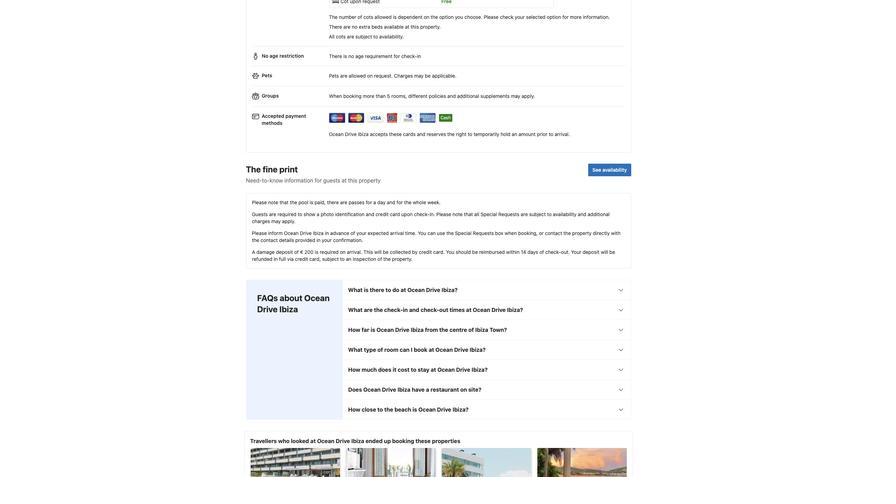 Task type: describe. For each thing, give the bounding box(es) containing it.
upon
[[401, 211, 413, 217]]

1 vertical spatial these
[[415, 438, 431, 445]]

a damage deposit of € 200 is required on arrival. this will be collected by credit card. you should be reimbursed within 14 days of check-out. your deposit will be refunded in full via credit card, subject to an inspection of the property.
[[252, 249, 615, 262]]

via
[[287, 256, 294, 262]]

on for restaurant
[[460, 387, 467, 393]]

the inside a damage deposit of € 200 is required on arrival. this will be collected by credit card. you should be reimbursed within 14 days of check-out. your deposit will be refunded in full via credit card, subject to an inspection of the property.
[[383, 256, 391, 262]]

beds
[[372, 24, 383, 30]]

0 vertical spatial these
[[389, 131, 402, 137]]

ocean down maestro icon on the left top of the page
[[329, 131, 344, 137]]

check- inside a damage deposit of € 200 is required on arrival. this will be collected by credit card. you should be reimbursed within 14 days of check-out. your deposit will be refunded in full via credit card, subject to an inspection of the property.
[[545, 249, 561, 255]]

property. inside a damage deposit of € 200 is required on arrival. this will be collected by credit card. you should be reimbursed within 14 days of check-out. your deposit will be refunded in full via credit card, subject to an inspection of the property.
[[392, 256, 412, 262]]

a for required
[[317, 211, 319, 217]]

of up extra
[[358, 14, 362, 20]]

at right book
[[429, 347, 434, 353]]

please inside guests are required to show a photo identification and credit card upon check-in. please note that all special requests are subject to availability and additional charges may apply.
[[436, 211, 451, 217]]

all
[[329, 34, 335, 40]]

is down all cots are subject to availability.
[[343, 53, 347, 59]]

0 vertical spatial your
[[515, 14, 525, 20]]

€ 200
[[300, 249, 313, 255]]

ibiza left accepts
[[358, 131, 369, 137]]

0 vertical spatial subject
[[355, 34, 372, 40]]

how close to the beach is ocean drive ibiza? button
[[343, 400, 631, 420]]

for right selected
[[562, 14, 569, 20]]

information
[[284, 177, 313, 184]]

check- up the from
[[421, 307, 439, 313]]

damage
[[256, 249, 275, 255]]

0 horizontal spatial more
[[363, 93, 374, 99]]

provided
[[295, 237, 315, 243]]

1 horizontal spatial contact
[[545, 230, 562, 236]]

the right dependent
[[431, 14, 438, 20]]

1 vertical spatial contact
[[261, 237, 278, 243]]

the left right
[[447, 131, 455, 137]]

subject inside a damage deposit of € 200 is required on arrival. this will be collected by credit card. you should be reimbursed within 14 days of check-out. your deposit will be refunded in full via credit card, subject to an inspection of the property.
[[322, 256, 339, 262]]

drive down restaurant
[[437, 407, 451, 413]]

centre
[[450, 327, 467, 333]]

property inside the fine print need-to-know information for guests at this property
[[359, 177, 381, 184]]

booking,
[[518, 230, 538, 236]]

supplements
[[481, 93, 510, 99]]

in inside dropdown button
[[403, 307, 408, 313]]

the left pool
[[290, 200, 297, 205]]

please up guests at top
[[252, 200, 267, 205]]

book
[[414, 347, 427, 353]]

all cots are subject to availability.
[[329, 34, 404, 40]]

town?
[[490, 327, 507, 333]]

the inside how close to the beach is ocean drive ibiza? dropdown button
[[384, 407, 393, 413]]

have
[[412, 387, 425, 393]]

no
[[262, 53, 268, 59]]

0 horizontal spatial there
[[327, 200, 339, 205]]

the right use
[[446, 230, 454, 236]]

or
[[539, 230, 544, 236]]

of right centre
[[468, 327, 474, 333]]

ibiza? up site?
[[472, 367, 488, 373]]

for right the requirement
[[394, 53, 400, 59]]

ibiza left ended
[[351, 438, 364, 445]]

subject inside guests are required to show a photo identification and credit card upon check-in. please note that all special requests are subject to availability and additional charges may apply.
[[529, 211, 546, 217]]

please inform ocean drive ibiza in advance of your expected arrival time. you can use the special requests box when booking, or contact the property directly with the contact details provided in your confirmation.
[[252, 230, 621, 243]]

the for fine
[[246, 165, 261, 174]]

see availability button
[[588, 164, 631, 176]]

to-
[[262, 177, 270, 184]]

cash
[[441, 115, 451, 121]]

be left applicable.
[[425, 73, 431, 79]]

charges
[[252, 218, 270, 224]]

ocean inside how much does it cost to stay at ocean drive ibiza? dropdown button
[[437, 367, 455, 373]]

american express image
[[420, 113, 436, 123]]

the fine print need-to-know information for guests at this property
[[246, 165, 381, 184]]

ocean inside faqs about ocean drive ibiza
[[304, 293, 330, 303]]

temporarily
[[474, 131, 499, 137]]

accordion control element
[[342, 280, 631, 420]]

properties
[[432, 438, 460, 445]]

are right guests at top
[[269, 211, 276, 217]]

1 deposit from the left
[[276, 249, 293, 255]]

drive inside faqs about ocean drive ibiza
[[257, 305, 278, 314]]

is right pool
[[310, 200, 313, 205]]

credit inside guests are required to show a photo identification and credit card upon check-in. please note that all special requests are subject to availability and additional charges may apply.
[[376, 211, 389, 217]]

accepted
[[262, 113, 284, 119]]

know
[[270, 177, 283, 184]]

ocean inside the what type of room can i book at ocean drive ibiza? dropdown button
[[435, 347, 453, 353]]

0 vertical spatial more
[[570, 14, 582, 20]]

is right far
[[371, 327, 375, 333]]

request.
[[374, 73, 393, 79]]

are left "passes"
[[340, 200, 347, 205]]

drive left ended
[[336, 438, 350, 445]]

1 vertical spatial may
[[511, 93, 520, 99]]

about
[[280, 293, 302, 303]]

should
[[456, 249, 471, 255]]

availability.
[[379, 34, 404, 40]]

far
[[362, 327, 369, 333]]

ibiza? up out
[[442, 287, 458, 293]]

different
[[408, 93, 427, 99]]

a for drive
[[426, 387, 429, 393]]

policies
[[429, 93, 446, 99]]

0 horizontal spatial allowed
[[349, 73, 366, 79]]

ibiza left the from
[[411, 327, 424, 333]]

i
[[411, 347, 413, 353]]

travellers
[[250, 438, 277, 445]]

of right days
[[539, 249, 544, 255]]

how much does it cost to stay at ocean drive ibiza?
[[348, 367, 488, 373]]

applicable.
[[432, 73, 456, 79]]

groups
[[262, 93, 279, 99]]

1 vertical spatial booking
[[392, 438, 414, 445]]

special inside guests are required to show a photo identification and credit card upon check-in. please note that all special requests are subject to availability and additional charges may apply.
[[481, 211, 497, 217]]

0 horizontal spatial that
[[280, 200, 289, 205]]

1 will from the left
[[374, 249, 382, 255]]

please inside please inform ocean drive ibiza in advance of your expected arrival time. you can use the special requests box when booking, or contact the property directly with the contact details provided in your confirmation.
[[252, 230, 267, 236]]

guests
[[252, 211, 268, 217]]

out.
[[561, 249, 570, 255]]

what for what are the check-in and check-out times at ocean drive ibiza?
[[348, 307, 363, 313]]

of right inspection
[[377, 256, 382, 262]]

0 vertical spatial an
[[512, 131, 517, 137]]

ended
[[366, 438, 383, 445]]

maestro image
[[329, 113, 345, 123]]

directly
[[593, 230, 610, 236]]

is left do at the left bottom of the page
[[364, 287, 368, 293]]

5
[[387, 93, 390, 99]]

special inside please inform ocean drive ibiza in advance of your expected arrival time. you can use the special requests box when booking, or contact the property directly with the contact details provided in your confirmation.
[[455, 230, 471, 236]]

what are the check-in and check-out times at ocean drive ibiza?
[[348, 307, 523, 313]]

what type of room can i book at ocean drive ibiza? button
[[343, 340, 631, 360]]

full
[[279, 256, 286, 262]]

in right the provided
[[317, 237, 320, 243]]

check- up "charges"
[[401, 53, 417, 59]]

see
[[592, 167, 601, 173]]

week.
[[427, 200, 441, 205]]

right
[[456, 131, 466, 137]]

1 vertical spatial credit
[[419, 249, 432, 255]]

cost
[[398, 367, 410, 373]]

drive down centre
[[454, 347, 468, 353]]

there is no age requirement for check-in
[[329, 53, 421, 59]]

guests are required to show a photo identification and credit card upon check-in. please note that all special requests are subject to availability and additional charges may apply.
[[252, 211, 610, 224]]

ibiza inside please inform ocean drive ibiza in advance of your expected arrival time. you can use the special requests box when booking, or contact the property directly with the contact details provided in your confirmation.
[[313, 230, 324, 236]]

ibiza? up how much does it cost to stay at ocean drive ibiza? dropdown button
[[470, 347, 486, 353]]

ibiza? down site?
[[453, 407, 469, 413]]

restaurant
[[431, 387, 459, 393]]

availability inside button
[[602, 167, 627, 173]]

diners club image
[[400, 113, 416, 123]]

check- down do at the left bottom of the page
[[384, 307, 403, 313]]

1 horizontal spatial apply.
[[522, 93, 535, 99]]

when
[[505, 230, 517, 236]]

collected
[[390, 249, 411, 255]]

at down dependent
[[405, 24, 409, 30]]

prior
[[537, 131, 548, 137]]

2 will from the left
[[601, 249, 608, 255]]

may inside guests are required to show a photo identification and credit card upon check-in. please note that all special requests are subject to availability and additional charges may apply.
[[271, 218, 281, 224]]

for inside the fine print need-to-know information for guests at this property
[[315, 177, 322, 184]]

1 horizontal spatial arrival.
[[555, 131, 570, 137]]

how for how far is ocean drive ibiza from the centre of ibiza town?
[[348, 327, 360, 333]]

to inside a damage deposit of € 200 is required on arrival. this will be collected by credit card. you should be reimbursed within 14 days of check-out. your deposit will be refunded in full via credit card, subject to an inspection of the property.
[[340, 256, 345, 262]]

requests inside guests are required to show a photo identification and credit card upon check-in. please note that all special requests are subject to availability and additional charges may apply.
[[498, 211, 519, 217]]

0 horizontal spatial note
[[268, 200, 278, 205]]

in left the advance
[[325, 230, 329, 236]]

payment
[[285, 113, 306, 119]]

please note that the pool is paid, there are passes for a day and for the whole week.
[[252, 200, 441, 205]]

card
[[390, 211, 400, 217]]

be left collected
[[383, 249, 389, 255]]

it
[[393, 367, 396, 373]]

1 horizontal spatial your
[[356, 230, 366, 236]]

your
[[571, 249, 581, 255]]

pool
[[298, 200, 308, 205]]

14
[[521, 249, 526, 255]]

0 horizontal spatial credit
[[295, 256, 308, 262]]

this
[[363, 249, 373, 255]]

the for number
[[329, 14, 338, 20]]

number
[[339, 14, 356, 20]]

0 vertical spatial booking
[[343, 93, 362, 99]]

can inside please inform ocean drive ibiza in advance of your expected arrival time. you can use the special requests box when booking, or contact the property directly with the contact details provided in your confirmation.
[[428, 230, 436, 236]]

that inside guests are required to show a photo identification and credit card upon check-in. please note that all special requests are subject to availability and additional charges may apply.
[[464, 211, 473, 217]]

the up out.
[[563, 230, 571, 236]]

on for required
[[340, 249, 346, 255]]

0 vertical spatial may
[[414, 73, 424, 79]]

ibiza? down what is there to do at ocean drive ibiza? dropdown button
[[507, 307, 523, 313]]

pets for pets are allowed on request. charges may be applicable.
[[329, 73, 339, 79]]

information.
[[583, 14, 610, 20]]

on left request. on the top of the page
[[367, 73, 373, 79]]

cards
[[403, 131, 416, 137]]

0 vertical spatial this
[[411, 24, 419, 30]]

is up available
[[393, 14, 397, 20]]

at right the looked
[[310, 438, 316, 445]]

1 vertical spatial cots
[[336, 34, 346, 40]]

does
[[378, 367, 391, 373]]

requirement
[[365, 53, 392, 59]]

fine
[[263, 165, 278, 174]]

are right all
[[347, 34, 354, 40]]

2 vertical spatial your
[[322, 237, 332, 243]]

pets are allowed on request. charges may be applicable.
[[329, 73, 456, 79]]

ocean right the looked
[[317, 438, 334, 445]]

use
[[437, 230, 445, 236]]

check- inside guests are required to show a photo identification and credit card upon check-in. please note that all special requests are subject to availability and additional charges may apply.
[[414, 211, 430, 217]]

how far is ocean drive ibiza from the centre of ibiza town? button
[[343, 320, 631, 340]]

in up pets are allowed on request. charges may be applicable.
[[417, 53, 421, 59]]

from
[[425, 327, 438, 333]]

mastercard image
[[348, 113, 364, 123]]

is inside a damage deposit of € 200 is required on arrival. this will be collected by credit card. you should be reimbursed within 14 days of check-out. your deposit will be refunded in full via credit card, subject to an inspection of the property.
[[315, 249, 318, 255]]

the number of cots allowed is dependent on the option you choose. please check your selected option for more information.
[[329, 14, 610, 20]]

time.
[[405, 230, 416, 236]]

accepted payment methods and conditions element
[[252, 110, 625, 125]]

refunded
[[252, 256, 272, 262]]

an inside a damage deposit of € 200 is required on arrival. this will be collected by credit card. you should be reimbursed within 14 days of check-out. your deposit will be refunded in full via credit card, subject to an inspection of the property.
[[346, 256, 351, 262]]

what for what is there to do at ocean drive ibiza?
[[348, 287, 363, 293]]

the left whole
[[404, 200, 411, 205]]



Task type: vqa. For each thing, say whether or not it's contained in the screenshot.
SEE AVAILABILITY Button
yes



Task type: locate. For each thing, give the bounding box(es) containing it.
these left cards
[[389, 131, 402, 137]]

with
[[611, 230, 621, 236]]

1 horizontal spatial may
[[414, 73, 424, 79]]

0 vertical spatial what
[[348, 287, 363, 293]]

than
[[376, 93, 386, 99]]

note left all
[[453, 211, 463, 217]]

required up inform
[[278, 211, 296, 217]]

no left extra
[[352, 24, 358, 30]]

paid,
[[315, 200, 326, 205]]

note down know
[[268, 200, 278, 205]]

note inside guests are required to show a photo identification and credit card upon check-in. please note that all special requests are subject to availability and additional charges may apply.
[[453, 211, 463, 217]]

1 horizontal spatial there
[[370, 287, 384, 293]]

ibiza up the provided
[[313, 230, 324, 236]]

site?
[[468, 387, 481, 393]]

pets for pets
[[262, 72, 272, 78]]

0 vertical spatial property.
[[420, 24, 441, 30]]

in.
[[430, 211, 435, 217]]

how far is ocean drive ibiza from the centre of ibiza town?
[[348, 327, 507, 333]]

0 vertical spatial that
[[280, 200, 289, 205]]

in down what is there to do at ocean drive ibiza?
[[403, 307, 408, 313]]

1 option from the left
[[439, 14, 454, 20]]

these
[[389, 131, 402, 137], [415, 438, 431, 445]]

in
[[417, 53, 421, 59], [325, 230, 329, 236], [317, 237, 320, 243], [274, 256, 278, 262], [403, 307, 408, 313]]

availability inside guests are required to show a photo identification and credit card upon check-in. please note that all special requests are subject to availability and additional charges may apply.
[[553, 211, 577, 217]]

drive inside please inform ocean drive ibiza in advance of your expected arrival time. you can use the special requests box when booking, or contact the property directly with the contact details provided in your confirmation.
[[300, 230, 312, 236]]

how
[[348, 327, 360, 333], [348, 367, 360, 373], [348, 407, 360, 413]]

what are the check-in and check-out times at ocean drive ibiza? button
[[343, 300, 631, 320]]

2 there from the top
[[329, 53, 342, 59]]

please left check at the top of page
[[484, 14, 499, 20]]

no
[[352, 24, 358, 30], [348, 53, 354, 59]]

amount
[[519, 131, 536, 137]]

1 vertical spatial arrival.
[[347, 249, 362, 255]]

2 vertical spatial credit
[[295, 256, 308, 262]]

at inside the fine print need-to-know information for guests at this property
[[342, 177, 347, 184]]

ocean down what is there to do at ocean drive ibiza? dropdown button
[[473, 307, 490, 313]]

inform
[[268, 230, 283, 236]]

ocean inside how far is ocean drive ibiza from the centre of ibiza town? dropdown button
[[377, 327, 394, 333]]

print
[[279, 165, 298, 174]]

3 what from the top
[[348, 347, 363, 353]]

0 vertical spatial allowed
[[375, 14, 392, 20]]

required inside guests are required to show a photo identification and credit card upon check-in. please note that all special requests are subject to availability and additional charges may apply.
[[278, 211, 296, 217]]

1 horizontal spatial age
[[355, 53, 364, 59]]

card.
[[433, 249, 445, 255]]

a inside guests are required to show a photo identification and credit card upon check-in. please note that all special requests are subject to availability and additional charges may apply.
[[317, 211, 319, 217]]

by
[[412, 249, 418, 255]]

faqs
[[257, 293, 278, 303]]

of right type
[[377, 347, 383, 353]]

in left the "full"
[[274, 256, 278, 262]]

ocean inside "what are the check-in and check-out times at ocean drive ibiza?" dropdown button
[[473, 307, 490, 313]]

apply.
[[522, 93, 535, 99], [282, 218, 295, 224]]

credit down € 200
[[295, 256, 308, 262]]

0 vertical spatial there
[[329, 24, 342, 30]]

an right 'hold'
[[512, 131, 517, 137]]

of left € 200
[[294, 249, 299, 255]]

contact
[[545, 230, 562, 236], [261, 237, 278, 243]]

a right show on the top of page
[[317, 211, 319, 217]]

the left number
[[329, 14, 338, 20]]

confirmation.
[[333, 237, 363, 243]]

0 horizontal spatial booking
[[343, 93, 362, 99]]

0 horizontal spatial deposit
[[276, 249, 293, 255]]

drive down the does at the bottom of the page
[[382, 387, 396, 393]]

2 horizontal spatial credit
[[419, 249, 432, 255]]

ocean
[[329, 131, 344, 137], [284, 230, 299, 236], [407, 287, 425, 293], [304, 293, 330, 303], [473, 307, 490, 313], [377, 327, 394, 333], [435, 347, 453, 353], [437, 367, 455, 373], [363, 387, 381, 393], [418, 407, 436, 413], [317, 438, 334, 445]]

the left beach
[[384, 407, 393, 413]]

there for there are no extra beds available at this property.
[[329, 24, 342, 30]]

how for how close to the beach is ocean drive ibiza?
[[348, 407, 360, 413]]

a
[[252, 249, 255, 255]]

times
[[450, 307, 465, 313]]

0 horizontal spatial availability
[[553, 211, 577, 217]]

you right the card.
[[446, 249, 454, 255]]

for up card
[[397, 200, 403, 205]]

0 horizontal spatial you
[[418, 230, 426, 236]]

this right guests in the left top of the page
[[348, 177, 357, 184]]

additional inside guests are required to show a photo identification and credit card upon check-in. please note that all special requests are subject to availability and additional charges may apply.
[[588, 211, 610, 217]]

whole
[[413, 200, 426, 205]]

at
[[405, 24, 409, 30], [342, 177, 347, 184], [401, 287, 406, 293], [466, 307, 471, 313], [429, 347, 434, 353], [431, 367, 436, 373], [310, 438, 316, 445]]

available
[[384, 24, 404, 30]]

on right dependent
[[424, 14, 429, 20]]

can
[[428, 230, 436, 236], [400, 347, 410, 353]]

at right do at the left bottom of the page
[[401, 287, 406, 293]]

1 horizontal spatial more
[[570, 14, 582, 20]]

faqs about ocean drive ibiza
[[257, 293, 330, 314]]

will right this
[[374, 249, 382, 255]]

ocean right do at the left bottom of the page
[[407, 287, 425, 293]]

1 horizontal spatial deposit
[[583, 249, 599, 255]]

1 vertical spatial no
[[348, 53, 354, 59]]

ocean drive ibiza accepts these cards and reserves the right to temporarily hold an amount prior to arrival.
[[329, 131, 570, 137]]

0 vertical spatial no
[[352, 24, 358, 30]]

option
[[439, 14, 454, 20], [547, 14, 561, 20]]

ocean inside what is there to do at ocean drive ibiza? dropdown button
[[407, 287, 425, 293]]

0 horizontal spatial property
[[359, 177, 381, 184]]

are up booking,
[[521, 211, 528, 217]]

no for is
[[348, 53, 354, 59]]

be down with
[[609, 249, 615, 255]]

1 horizontal spatial will
[[601, 249, 608, 255]]

the inside the fine print need-to-know information for guests at this property
[[246, 165, 261, 174]]

0 horizontal spatial required
[[278, 211, 296, 217]]

of up confirmation.
[[351, 230, 355, 236]]

close
[[362, 407, 376, 413]]

an left inspection
[[346, 256, 351, 262]]

can inside the what type of room can i book at ocean drive ibiza? dropdown button
[[400, 347, 410, 353]]

0 horizontal spatial a
[[317, 211, 319, 217]]

when
[[329, 93, 342, 99]]

within
[[506, 249, 520, 255]]

of
[[358, 14, 362, 20], [351, 230, 355, 236], [294, 249, 299, 255], [539, 249, 544, 255], [377, 256, 382, 262], [468, 327, 474, 333], [377, 347, 383, 353]]

rooms,
[[391, 93, 407, 99]]

pets up when
[[329, 73, 339, 79]]

1 vertical spatial required
[[320, 249, 339, 255]]

0 vertical spatial additional
[[457, 93, 479, 99]]

0 vertical spatial contact
[[545, 230, 562, 236]]

inspection
[[353, 256, 376, 262]]

what up far
[[348, 307, 363, 313]]

1 horizontal spatial booking
[[392, 438, 414, 445]]

1 horizontal spatial credit
[[376, 211, 389, 217]]

deposit up the "full"
[[276, 249, 293, 255]]

1 vertical spatial what
[[348, 307, 363, 313]]

1 vertical spatial you
[[446, 249, 454, 255]]

0 horizontal spatial will
[[374, 249, 382, 255]]

the inside "what are the check-in and check-out times at ocean drive ibiza?" dropdown button
[[374, 307, 383, 313]]

pets down the no
[[262, 72, 272, 78]]

1 vertical spatial note
[[453, 211, 463, 217]]

arrival. right prior
[[555, 131, 570, 137]]

1 horizontal spatial property.
[[420, 24, 441, 30]]

how for how much does it cost to stay at ocean drive ibiza?
[[348, 367, 360, 373]]

arrival. inside a damage deposit of € 200 is required on arrival. this will be collected by credit card. you should be reimbursed within 14 days of check-out. your deposit will be refunded in full via credit card, subject to an inspection of the property.
[[347, 249, 362, 255]]

in inside a damage deposit of € 200 is required on arrival. this will be collected by credit card. you should be reimbursed within 14 days of check-out. your deposit will be refunded in full via credit card, subject to an inspection of the property.
[[274, 256, 278, 262]]

0 horizontal spatial special
[[455, 230, 471, 236]]

there for there is no age requirement for check-in
[[329, 53, 342, 59]]

1 vertical spatial there
[[329, 53, 342, 59]]

0 horizontal spatial pets
[[262, 72, 272, 78]]

charges
[[394, 73, 413, 79]]

1 vertical spatial how
[[348, 367, 360, 373]]

show
[[304, 211, 315, 217]]

property inside please inform ocean drive ibiza in advance of your expected arrival time. you can use the special requests box when booking, or contact the property directly with the contact details provided in your confirmation.
[[572, 230, 592, 236]]

0 vertical spatial property
[[359, 177, 381, 184]]

2 horizontal spatial subject
[[529, 211, 546, 217]]

ocean up 'details'
[[284, 230, 299, 236]]

2 how from the top
[[348, 367, 360, 373]]

the
[[431, 14, 438, 20], [447, 131, 455, 137], [290, 200, 297, 205], [404, 200, 411, 205], [446, 230, 454, 236], [563, 230, 571, 236], [252, 237, 259, 243], [383, 256, 391, 262], [374, 307, 383, 313], [439, 327, 448, 333], [384, 407, 393, 413]]

for
[[562, 14, 569, 20], [394, 53, 400, 59], [315, 177, 322, 184], [366, 200, 372, 205], [397, 200, 403, 205]]

the inside how far is ocean drive ibiza from the centre of ibiza town? dropdown button
[[439, 327, 448, 333]]

pets
[[262, 72, 272, 78], [329, 73, 339, 79]]

drive up town?
[[491, 307, 506, 313]]

card,
[[309, 256, 321, 262]]

allowed left request. on the top of the page
[[349, 73, 366, 79]]

contact down inform
[[261, 237, 278, 243]]

that
[[280, 200, 289, 205], [464, 211, 473, 217]]

0 horizontal spatial age
[[270, 53, 278, 59]]

the up need-
[[246, 165, 261, 174]]

1 vertical spatial more
[[363, 93, 374, 99]]

age
[[270, 53, 278, 59], [355, 53, 364, 59]]

0 horizontal spatial these
[[389, 131, 402, 137]]

of inside please inform ocean drive ibiza in advance of your expected arrival time. you can use the special requests box when booking, or contact the property directly with the contact details provided in your confirmation.
[[351, 230, 355, 236]]

stay
[[418, 367, 429, 373]]

check
[[500, 14, 513, 20]]

2 vertical spatial subject
[[322, 256, 339, 262]]

1 horizontal spatial required
[[320, 249, 339, 255]]

please right the "in."
[[436, 211, 451, 217]]

0 vertical spatial the
[[329, 14, 338, 20]]

2 vertical spatial a
[[426, 387, 429, 393]]

out
[[439, 307, 448, 313]]

special up should
[[455, 230, 471, 236]]

1 horizontal spatial the
[[329, 14, 338, 20]]

ibiza
[[358, 131, 369, 137], [313, 230, 324, 236], [279, 305, 298, 314], [411, 327, 424, 333], [475, 327, 488, 333], [397, 387, 410, 393], [351, 438, 364, 445]]

drive down mastercard icon
[[345, 131, 357, 137]]

that left all
[[464, 211, 473, 217]]

is up "card,"
[[315, 249, 318, 255]]

0 vertical spatial note
[[268, 200, 278, 205]]

the down what is there to do at ocean drive ibiza?
[[374, 307, 383, 313]]

can left i
[[400, 347, 410, 353]]

1 vertical spatial requests
[[473, 230, 494, 236]]

at right guests in the left top of the page
[[342, 177, 347, 184]]

ocean inside how close to the beach is ocean drive ibiza? dropdown button
[[418, 407, 436, 413]]

1 what from the top
[[348, 287, 363, 293]]

cots
[[363, 14, 373, 20], [336, 34, 346, 40]]

more
[[570, 14, 582, 20], [363, 93, 374, 99]]

on for dependent
[[424, 14, 429, 20]]

this inside the fine print need-to-know information for guests at this property
[[348, 177, 357, 184]]

property up day
[[359, 177, 381, 184]]

age left the requirement
[[355, 53, 364, 59]]

may right "charges"
[[414, 73, 424, 79]]

2 horizontal spatial may
[[511, 93, 520, 99]]

1 horizontal spatial this
[[411, 24, 419, 30]]

1 horizontal spatial cots
[[363, 14, 373, 20]]

1 horizontal spatial an
[[512, 131, 517, 137]]

how left close
[[348, 407, 360, 413]]

at right stay
[[431, 367, 436, 373]]

0 horizontal spatial cots
[[336, 34, 346, 40]]

how much does it cost to stay at ocean drive ibiza? button
[[343, 360, 631, 380]]

you inside a damage deposit of € 200 is required on arrival. this will be collected by credit card. you should be reimbursed within 14 days of check-out. your deposit will be refunded in full via credit card, subject to an inspection of the property.
[[446, 249, 454, 255]]

be
[[425, 73, 431, 79], [383, 249, 389, 255], [472, 249, 478, 255], [609, 249, 615, 255]]

1 vertical spatial property.
[[392, 256, 412, 262]]

1 horizontal spatial a
[[373, 200, 376, 205]]

you inside please inform ocean drive ibiza in advance of your expected arrival time. you can use the special requests box when booking, or contact the property directly with the contact details provided in your confirmation.
[[418, 230, 426, 236]]

drive inside dropdown button
[[382, 387, 396, 393]]

property.
[[420, 24, 441, 30], [392, 256, 412, 262]]

subject up or
[[529, 211, 546, 217]]

1 horizontal spatial requests
[[498, 211, 519, 217]]

2 what from the top
[[348, 307, 363, 313]]

0 vertical spatial a
[[373, 200, 376, 205]]

the down collected
[[383, 256, 391, 262]]

ocean right far
[[377, 327, 394, 333]]

the up a
[[252, 237, 259, 243]]

0 vertical spatial requests
[[498, 211, 519, 217]]

apply. up inform
[[282, 218, 295, 224]]

ocean inside does ocean drive ibiza have a restaurant on site? dropdown button
[[363, 387, 381, 393]]

2 vertical spatial what
[[348, 347, 363, 353]]

hold
[[501, 131, 510, 137]]

may right supplements
[[511, 93, 520, 99]]

day
[[377, 200, 385, 205]]

3 how from the top
[[348, 407, 360, 413]]

who
[[278, 438, 290, 445]]

for right "passes"
[[366, 200, 372, 205]]

at right times
[[466, 307, 471, 313]]

1 vertical spatial allowed
[[349, 73, 366, 79]]

1 horizontal spatial property
[[572, 230, 592, 236]]

these left properties
[[415, 438, 431, 445]]

identification
[[335, 211, 365, 217]]

ocean inside please inform ocean drive ibiza in advance of your expected arrival time. you can use the special requests box when booking, or contact the property directly with the contact details provided in your confirmation.
[[284, 230, 299, 236]]

ocean right 'does'
[[363, 387, 381, 393]]

1 how from the top
[[348, 327, 360, 333]]

1 horizontal spatial special
[[481, 211, 497, 217]]

a left day
[[373, 200, 376, 205]]

drive up site?
[[456, 367, 470, 373]]

1 vertical spatial subject
[[529, 211, 546, 217]]

be right should
[[472, 249, 478, 255]]

required inside a damage deposit of € 200 is required on arrival. this will be collected by credit card. you should be reimbursed within 14 days of check-out. your deposit will be refunded in full via credit card, subject to an inspection of the property.
[[320, 249, 339, 255]]

on inside a damage deposit of € 200 is required on arrival. this will be collected by credit card. you should be reimbursed within 14 days of check-out. your deposit will be refunded in full via credit card, subject to an inspection of the property.
[[340, 249, 346, 255]]

1 there from the top
[[329, 24, 342, 30]]

2 vertical spatial may
[[271, 218, 281, 224]]

2 deposit from the left
[[583, 249, 599, 255]]

special right all
[[481, 211, 497, 217]]

0 horizontal spatial apply.
[[282, 218, 295, 224]]

subject
[[355, 34, 372, 40], [529, 211, 546, 217], [322, 256, 339, 262]]

ibiza inside faqs about ocean drive ibiza
[[279, 305, 298, 314]]

ibiza inside dropdown button
[[397, 387, 410, 393]]

requests inside please inform ocean drive ibiza in advance of your expected arrival time. you can use the special requests box when booking, or contact the property directly with the contact details provided in your confirmation.
[[473, 230, 494, 236]]

0 vertical spatial arrival.
[[555, 131, 570, 137]]

0 horizontal spatial can
[[400, 347, 410, 353]]

1 vertical spatial can
[[400, 347, 410, 353]]

your
[[515, 14, 525, 20], [356, 230, 366, 236], [322, 237, 332, 243]]

how left far
[[348, 327, 360, 333]]

drive up the what are the check-in and check-out times at ocean drive ibiza?
[[426, 287, 440, 293]]

how close to the beach is ocean drive ibiza?
[[348, 407, 469, 413]]

type
[[364, 347, 376, 353]]

0 vertical spatial apply.
[[522, 93, 535, 99]]

1 vertical spatial the
[[246, 165, 261, 174]]

1 vertical spatial an
[[346, 256, 351, 262]]

0 vertical spatial required
[[278, 211, 296, 217]]

0 vertical spatial can
[[428, 230, 436, 236]]

deposit right your
[[583, 249, 599, 255]]

0 vertical spatial availability
[[602, 167, 627, 173]]

credit
[[376, 211, 389, 217], [419, 249, 432, 255], [295, 256, 308, 262]]

cots right all
[[336, 34, 346, 40]]

drive up room at the left bottom of the page
[[395, 327, 409, 333]]

0 vertical spatial how
[[348, 327, 360, 333]]

1 vertical spatial a
[[317, 211, 319, 217]]

2 horizontal spatial a
[[426, 387, 429, 393]]

1 horizontal spatial allowed
[[375, 14, 392, 20]]

on left site?
[[460, 387, 467, 393]]

what for what type of room can i book at ocean drive ibiza?
[[348, 347, 363, 353]]

is right beach
[[412, 407, 417, 413]]

need-
[[246, 177, 262, 184]]

0 horizontal spatial subject
[[322, 256, 339, 262]]

are up when
[[340, 73, 347, 79]]

no for are
[[352, 24, 358, 30]]

what left type
[[348, 347, 363, 353]]

apply. inside guests are required to show a photo identification and credit card upon check-in. please note that all special requests are subject to availability and additional charges may apply.
[[282, 218, 295, 224]]

1 horizontal spatial you
[[446, 249, 454, 255]]

when booking more than 5 rooms, different policies and additional supplements may apply.
[[329, 93, 535, 99]]

no age restriction
[[262, 53, 304, 59]]

1 horizontal spatial option
[[547, 14, 561, 20]]

that left pool
[[280, 200, 289, 205]]

a inside dropdown button
[[426, 387, 429, 393]]

what down inspection
[[348, 287, 363, 293]]

guests
[[323, 177, 340, 184]]

ibiza down the about
[[279, 305, 298, 314]]

you
[[455, 14, 463, 20]]

what is there to do at ocean drive ibiza?
[[348, 287, 458, 293]]

ibiza left town?
[[475, 327, 488, 333]]

0 horizontal spatial your
[[322, 237, 332, 243]]

advance
[[330, 230, 349, 236]]

an
[[512, 131, 517, 137], [346, 256, 351, 262]]

travellers who looked at ocean drive ibiza ended up booking these properties
[[250, 438, 460, 445]]

2 option from the left
[[547, 14, 561, 20]]

1 vertical spatial additional
[[588, 211, 610, 217]]

there inside what is there to do at ocean drive ibiza? dropdown button
[[370, 287, 384, 293]]

you
[[418, 230, 426, 236], [446, 249, 454, 255]]

1 horizontal spatial availability
[[602, 167, 627, 173]]

are down number
[[343, 24, 351, 30]]

on down confirmation.
[[340, 249, 346, 255]]

on inside does ocean drive ibiza have a restaurant on site? dropdown button
[[460, 387, 467, 393]]

apply. right supplements
[[522, 93, 535, 99]]

red 6000 image
[[387, 113, 397, 123]]

does ocean drive ibiza have a restaurant on site?
[[348, 387, 481, 393]]

are inside "what are the check-in and check-out times at ocean drive ibiza?" dropdown button
[[364, 307, 373, 313]]

0 horizontal spatial additional
[[457, 93, 479, 99]]

visa image
[[367, 113, 384, 123]]

booking right when
[[343, 93, 362, 99]]

and inside dropdown button
[[409, 307, 419, 313]]

the
[[329, 14, 338, 20], [246, 165, 261, 174]]



